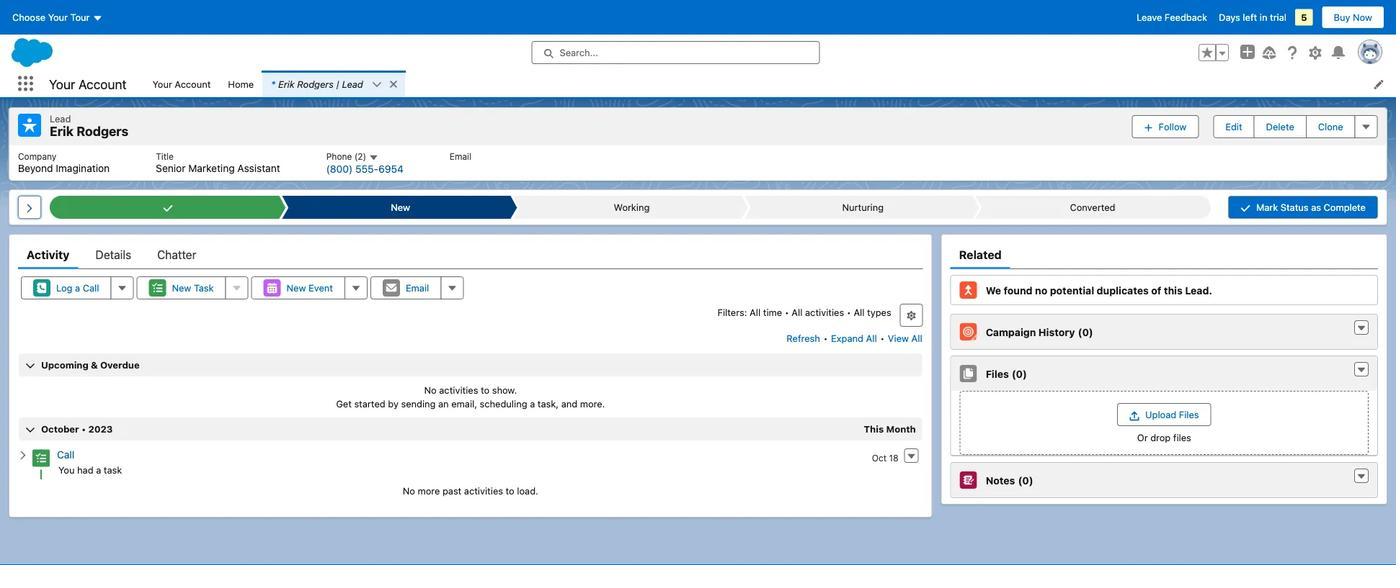 Task type: vqa. For each thing, say whether or not it's contained in the screenshot.
display & layout 'tree item'
no



Task type: locate. For each thing, give the bounding box(es) containing it.
notes (0)
[[986, 475, 1033, 487]]

1 horizontal spatial no
[[424, 385, 437, 396]]

list for your account link
[[9, 145, 1387, 181]]

account inside your account link
[[175, 79, 211, 89]]

1 horizontal spatial your account
[[152, 79, 211, 89]]

we
[[986, 285, 1001, 297]]

feedback
[[1165, 12, 1207, 23]]

activity
[[27, 248, 70, 262]]

0 vertical spatial activities
[[805, 307, 844, 318]]

1 vertical spatial a
[[530, 399, 535, 410]]

no for more
[[403, 486, 415, 497]]

new inside button
[[172, 283, 191, 294]]

1 horizontal spatial lead
[[342, 79, 363, 89]]

(0) right notes
[[1018, 475, 1033, 487]]

list
[[144, 71, 1396, 97], [9, 145, 1387, 181]]

0 vertical spatial lead
[[342, 79, 363, 89]]

|
[[336, 79, 340, 89]]

choose
[[12, 12, 45, 23]]

filters: all time • all activities • all types
[[718, 307, 891, 318]]

18
[[889, 454, 899, 464]]

call right log
[[83, 283, 99, 294]]

0 horizontal spatial a
[[75, 283, 80, 294]]

this
[[1164, 285, 1183, 297]]

no for activities
[[424, 385, 437, 396]]

all
[[750, 307, 761, 318], [792, 307, 803, 318], [854, 307, 865, 318], [866, 334, 877, 344], [912, 334, 922, 344]]

show.
[[492, 385, 517, 396]]

0 vertical spatial (0)
[[1078, 326, 1093, 338]]

1 vertical spatial activities
[[439, 385, 478, 396]]

time
[[763, 307, 782, 318]]

upcoming
[[41, 360, 89, 371]]

rodgers up imagination at the left of page
[[77, 124, 128, 139]]

1 vertical spatial lead
[[50, 113, 71, 124]]

log a call button
[[21, 277, 111, 300]]

new inside path options list box
[[391, 202, 410, 213]]

files element
[[951, 356, 1378, 457]]

text default image
[[388, 79, 399, 89], [372, 80, 382, 90], [1357, 366, 1367, 376], [18, 451, 28, 461], [1357, 472, 1367, 482]]

to inside no activities to show. get started by sending an email, scheduling a task, and more.
[[481, 385, 490, 396]]

1 vertical spatial files
[[1179, 410, 1199, 421]]

(0) inside notes element
[[1018, 475, 1033, 487]]

0 vertical spatial a
[[75, 283, 80, 294]]

past
[[443, 486, 462, 497]]

0 horizontal spatial rodgers
[[77, 124, 128, 139]]

new left event
[[287, 283, 306, 294]]

search...
[[560, 47, 598, 58]]

erik right *
[[278, 79, 295, 89]]

(0)
[[1078, 326, 1093, 338], [1012, 368, 1027, 380], [1018, 475, 1033, 487]]

filters:
[[718, 307, 747, 318]]

0 vertical spatial rodgers
[[297, 79, 334, 89]]

text default image inside phone (2) dropdown button
[[369, 153, 379, 163]]

edit
[[1226, 121, 1242, 132]]

your account left home
[[152, 79, 211, 89]]

1 vertical spatial call
[[57, 450, 74, 462]]

call
[[83, 283, 99, 294], [57, 450, 74, 462]]

1 vertical spatial text default image
[[1357, 324, 1367, 334]]

1 horizontal spatial rodgers
[[297, 79, 334, 89]]

lead
[[342, 79, 363, 89], [50, 113, 71, 124]]

1 horizontal spatial text default image
[[1357, 324, 1367, 334]]

no up sending
[[424, 385, 437, 396]]

• left expand on the bottom
[[824, 334, 828, 344]]

list item containing *
[[262, 71, 405, 97]]

buy now button
[[1322, 6, 1385, 29]]

follow
[[1159, 121, 1187, 132]]

(800)
[[326, 163, 353, 175]]

oct
[[872, 454, 887, 464]]

to
[[481, 385, 490, 396], [506, 486, 514, 497]]

activities up email,
[[439, 385, 478, 396]]

to left the load.
[[506, 486, 514, 497]]

0 horizontal spatial to
[[481, 385, 490, 396]]

text default image inside campaign history element
[[1357, 324, 1367, 334]]

0 horizontal spatial call
[[57, 450, 74, 462]]

rodgers inside list item
[[297, 79, 334, 89]]

rodgers for erik rodgers
[[77, 124, 128, 139]]

all right view
[[912, 334, 922, 344]]

1 vertical spatial (0)
[[1012, 368, 1027, 380]]

new link
[[288, 196, 510, 219]]

days left in trial
[[1219, 12, 1287, 23]]

a left task,
[[530, 399, 535, 410]]

0 horizontal spatial no
[[403, 486, 415, 497]]

1 horizontal spatial email
[[450, 151, 471, 161]]

tab list
[[18, 241, 923, 270]]

to left show. on the bottom of the page
[[481, 385, 490, 396]]

0 vertical spatial list
[[144, 71, 1396, 97]]

2 horizontal spatial a
[[530, 399, 535, 410]]

working link
[[519, 196, 741, 219]]

activities inside no activities to show. get started by sending an email, scheduling a task, and more.
[[439, 385, 478, 396]]

1 vertical spatial to
[[506, 486, 514, 497]]

555-
[[355, 163, 378, 175]]

0 horizontal spatial erik
[[50, 124, 74, 139]]

home link
[[219, 71, 262, 97]]

new for new event
[[287, 283, 306, 294]]

list containing beyond imagination
[[9, 145, 1387, 181]]

files (0)
[[986, 368, 1027, 380]]

0 horizontal spatial new
[[172, 283, 191, 294]]

your
[[48, 12, 68, 23], [49, 76, 75, 92], [152, 79, 172, 89]]

status
[[1281, 202, 1309, 213]]

leave
[[1137, 12, 1162, 23]]

related
[[959, 248, 1002, 262]]

erik for erik rodgers | lead
[[278, 79, 295, 89]]

account up lead erik rodgers
[[78, 76, 126, 92]]

you had a task
[[58, 465, 122, 476]]

this month
[[864, 424, 916, 435]]

0 horizontal spatial text default image
[[369, 153, 379, 163]]

new down 6954
[[391, 202, 410, 213]]

0 horizontal spatial email
[[406, 283, 429, 294]]

activities right the past
[[464, 486, 503, 497]]

(800) 555-6954 link
[[326, 163, 404, 175]]

1 vertical spatial rodgers
[[77, 124, 128, 139]]

1 horizontal spatial account
[[175, 79, 211, 89]]

delete button
[[1254, 115, 1307, 138]]

erik for erik rodgers
[[50, 124, 74, 139]]

list containing your account
[[144, 71, 1396, 97]]

erik inside lead erik rodgers
[[50, 124, 74, 139]]

1 horizontal spatial a
[[96, 465, 101, 476]]

erik up 'company beyond imagination' in the left top of the page
[[50, 124, 74, 139]]

1 horizontal spatial call
[[83, 283, 99, 294]]

of
[[1151, 285, 1162, 297]]

found
[[1004, 285, 1033, 297]]

started
[[354, 399, 385, 410]]

1 horizontal spatial new
[[287, 283, 306, 294]]

new left task
[[172, 283, 191, 294]]

task
[[194, 283, 214, 294]]

new for new
[[391, 202, 410, 213]]

campaign history element
[[951, 314, 1378, 350]]

view
[[888, 334, 909, 344]]

email inside 'button'
[[406, 283, 429, 294]]

0 vertical spatial files
[[986, 368, 1009, 380]]

october  •  2023
[[41, 424, 113, 435]]

notes element
[[951, 463, 1378, 499]]

0 vertical spatial erik
[[278, 79, 295, 89]]

0 horizontal spatial files
[[986, 368, 1009, 380]]

sending
[[401, 399, 436, 410]]

1 vertical spatial no
[[403, 486, 415, 497]]

no
[[424, 385, 437, 396], [403, 486, 415, 497]]

a right log
[[75, 283, 80, 294]]

your account up lead erik rodgers
[[49, 76, 126, 92]]

1 vertical spatial email
[[406, 283, 429, 294]]

expand all button
[[830, 327, 878, 350]]

you
[[58, 465, 75, 476]]

clone
[[1318, 121, 1343, 132]]

0 vertical spatial text default image
[[369, 153, 379, 163]]

phone (2)
[[326, 152, 369, 162]]

days
[[1219, 12, 1240, 23]]

lead inside lead erik rodgers
[[50, 113, 71, 124]]

files
[[1173, 433, 1191, 443]]

2 horizontal spatial new
[[391, 202, 410, 213]]

1 horizontal spatial to
[[506, 486, 514, 497]]

log a call
[[56, 283, 99, 294]]

2 vertical spatial a
[[96, 465, 101, 476]]

(0) right history
[[1078, 326, 1093, 338]]

0 vertical spatial call
[[83, 283, 99, 294]]

home
[[228, 79, 254, 89]]

lead.
[[1185, 285, 1213, 297]]

1 vertical spatial list
[[9, 145, 1387, 181]]

working
[[614, 202, 650, 213]]

lead right |
[[342, 79, 363, 89]]

1 vertical spatial erik
[[50, 124, 74, 139]]

rodgers left |
[[297, 79, 334, 89]]

list item
[[262, 71, 405, 97]]

activities up refresh button
[[805, 307, 844, 318]]

0 vertical spatial to
[[481, 385, 490, 396]]

0 vertical spatial email
[[450, 151, 471, 161]]

new inside button
[[287, 283, 306, 294]]

tour
[[70, 12, 90, 23]]

marketing
[[188, 162, 235, 174]]

new for new task
[[172, 283, 191, 294]]

call up you
[[57, 450, 74, 462]]

2 vertical spatial activities
[[464, 486, 503, 497]]

rodgers inside lead erik rodgers
[[77, 124, 128, 139]]

path options list box
[[50, 196, 1211, 219]]

lead right lead image at top
[[50, 113, 71, 124]]

a right had
[[96, 465, 101, 476]]

lead image
[[18, 114, 41, 137]]

erik
[[278, 79, 295, 89], [50, 124, 74, 139]]

in
[[1260, 12, 1268, 23]]

• right time
[[785, 307, 789, 318]]

•
[[785, 307, 789, 318], [847, 307, 851, 318], [824, 334, 828, 344], [880, 334, 885, 344], [81, 424, 86, 435]]

1 horizontal spatial files
[[1179, 410, 1199, 421]]

files down campaign
[[986, 368, 1009, 380]]

erik inside list item
[[278, 79, 295, 89]]

(0) for notes (0)
[[1018, 475, 1033, 487]]

1 horizontal spatial erik
[[278, 79, 295, 89]]

related tab panel
[[951, 270, 1378, 499]]

0 horizontal spatial lead
[[50, 113, 71, 124]]

campaign
[[986, 326, 1036, 338]]

text default image
[[369, 153, 379, 163], [1357, 324, 1367, 334]]

new task
[[172, 283, 214, 294]]

0 vertical spatial no
[[424, 385, 437, 396]]

group
[[1199, 44, 1229, 61]]

or
[[1137, 433, 1148, 443]]

no inside no activities to show. get started by sending an email, scheduling a task, and more.
[[424, 385, 437, 396]]

(0) inside files element
[[1012, 368, 1027, 380]]

list for leave feedback link
[[144, 71, 1396, 97]]

activity link
[[27, 241, 70, 270]]

new
[[391, 202, 410, 213], [172, 283, 191, 294], [287, 283, 306, 294]]

upload files
[[1145, 410, 1199, 421]]

no left more at bottom
[[403, 486, 415, 497]]

duplicates
[[1097, 285, 1149, 297]]

tab list containing activity
[[18, 241, 923, 270]]

(0) down campaign
[[1012, 368, 1027, 380]]

2 vertical spatial (0)
[[1018, 475, 1033, 487]]

files up files
[[1179, 410, 1199, 421]]

account left home
[[175, 79, 211, 89]]

no more past activities to load.
[[403, 486, 538, 497]]

chatter link
[[157, 241, 196, 270]]

phone
[[326, 152, 352, 162]]



Task type: describe. For each thing, give the bounding box(es) containing it.
new task button
[[137, 277, 226, 300]]

rodgers for erik rodgers | lead
[[297, 79, 334, 89]]

we found no potential duplicates of this lead.
[[986, 285, 1213, 297]]

lead erik rodgers
[[50, 113, 128, 139]]

load.
[[517, 486, 538, 497]]

task,
[[538, 399, 559, 410]]

text default image inside notes element
[[1357, 472, 1367, 482]]

event
[[309, 283, 333, 294]]

types
[[867, 307, 891, 318]]

all right time
[[792, 307, 803, 318]]

• left the 2023
[[81, 424, 86, 435]]

phone (2) button
[[326, 151, 379, 163]]

log
[[56, 283, 72, 294]]

company
[[18, 151, 56, 161]]

complete
[[1324, 202, 1366, 213]]

converted link
[[982, 196, 1204, 219]]

nurturing
[[842, 202, 884, 213]]

mark status as complete
[[1256, 202, 1366, 213]]

drop
[[1151, 433, 1171, 443]]

refresh • expand all • view all
[[787, 334, 922, 344]]

beyond
[[18, 162, 53, 174]]

leave feedback
[[1137, 12, 1207, 23]]

• up expand on the bottom
[[847, 307, 851, 318]]

notes
[[986, 475, 1015, 487]]

october
[[41, 424, 79, 435]]

* erik rodgers | lead
[[271, 79, 363, 89]]

view all link
[[887, 327, 923, 350]]

title
[[156, 151, 174, 161]]

(0) inside campaign history element
[[1078, 326, 1093, 338]]

related link
[[959, 241, 1002, 270]]

and
[[561, 399, 578, 410]]

history
[[1039, 326, 1075, 338]]

&
[[91, 360, 98, 371]]

more.
[[580, 399, 605, 410]]

email,
[[451, 399, 477, 410]]

left
[[1243, 12, 1257, 23]]

trial
[[1270, 12, 1287, 23]]

clone button
[[1306, 115, 1356, 138]]

• left view
[[880, 334, 885, 344]]

(2)
[[354, 152, 366, 162]]

no activities to show. get started by sending an email, scheduling a task, and more.
[[336, 385, 605, 410]]

imagination
[[56, 162, 110, 174]]

scheduling
[[480, 399, 527, 410]]

all left types
[[854, 307, 865, 318]]

refresh button
[[786, 327, 821, 350]]

an
[[438, 399, 449, 410]]

no more past activities to load. status
[[18, 486, 923, 497]]

this
[[864, 424, 884, 435]]

your inside dropdown button
[[48, 12, 68, 23]]

choose your tour button
[[12, 6, 103, 29]]

(0) for files (0)
[[1012, 368, 1027, 380]]

a inside no activities to show. get started by sending an email, scheduling a task, and more.
[[530, 399, 535, 410]]

text default image inside files element
[[1357, 366, 1367, 376]]

oct 18
[[872, 454, 899, 464]]

mark status as complete button
[[1228, 196, 1378, 219]]

leave feedback link
[[1137, 12, 1207, 23]]

delete
[[1266, 121, 1294, 132]]

nurturing link
[[751, 196, 973, 219]]

5
[[1301, 12, 1307, 23]]

as
[[1311, 202, 1321, 213]]

2023
[[88, 424, 113, 435]]

lead inside list item
[[342, 79, 363, 89]]

new event
[[287, 283, 333, 294]]

6954
[[378, 163, 404, 175]]

(800) 555-6954
[[326, 163, 404, 175]]

a inside button
[[75, 283, 80, 294]]

by
[[388, 399, 399, 410]]

chatter
[[157, 248, 196, 262]]

0 horizontal spatial your account
[[49, 76, 126, 92]]

now
[[1353, 12, 1372, 23]]

more
[[418, 486, 440, 497]]

call link
[[57, 450, 74, 462]]

refresh
[[787, 334, 820, 344]]

follow button
[[1132, 115, 1199, 138]]

all left time
[[750, 307, 761, 318]]

call inside button
[[83, 283, 99, 294]]

mark
[[1256, 202, 1278, 213]]

no
[[1035, 285, 1048, 297]]

get
[[336, 399, 352, 410]]

*
[[271, 79, 275, 89]]

task image
[[32, 450, 50, 467]]

campaign history (0)
[[986, 326, 1093, 338]]

edit button
[[1213, 115, 1255, 138]]

details
[[96, 248, 131, 262]]

buy
[[1334, 12, 1350, 23]]

your inside list
[[152, 79, 172, 89]]

all right expand on the bottom
[[866, 334, 877, 344]]

senior
[[156, 162, 186, 174]]

your account link
[[144, 71, 219, 97]]

overdue
[[100, 360, 140, 371]]

upcoming & overdue
[[41, 360, 140, 371]]

0 horizontal spatial account
[[78, 76, 126, 92]]

search... button
[[532, 41, 820, 64]]



